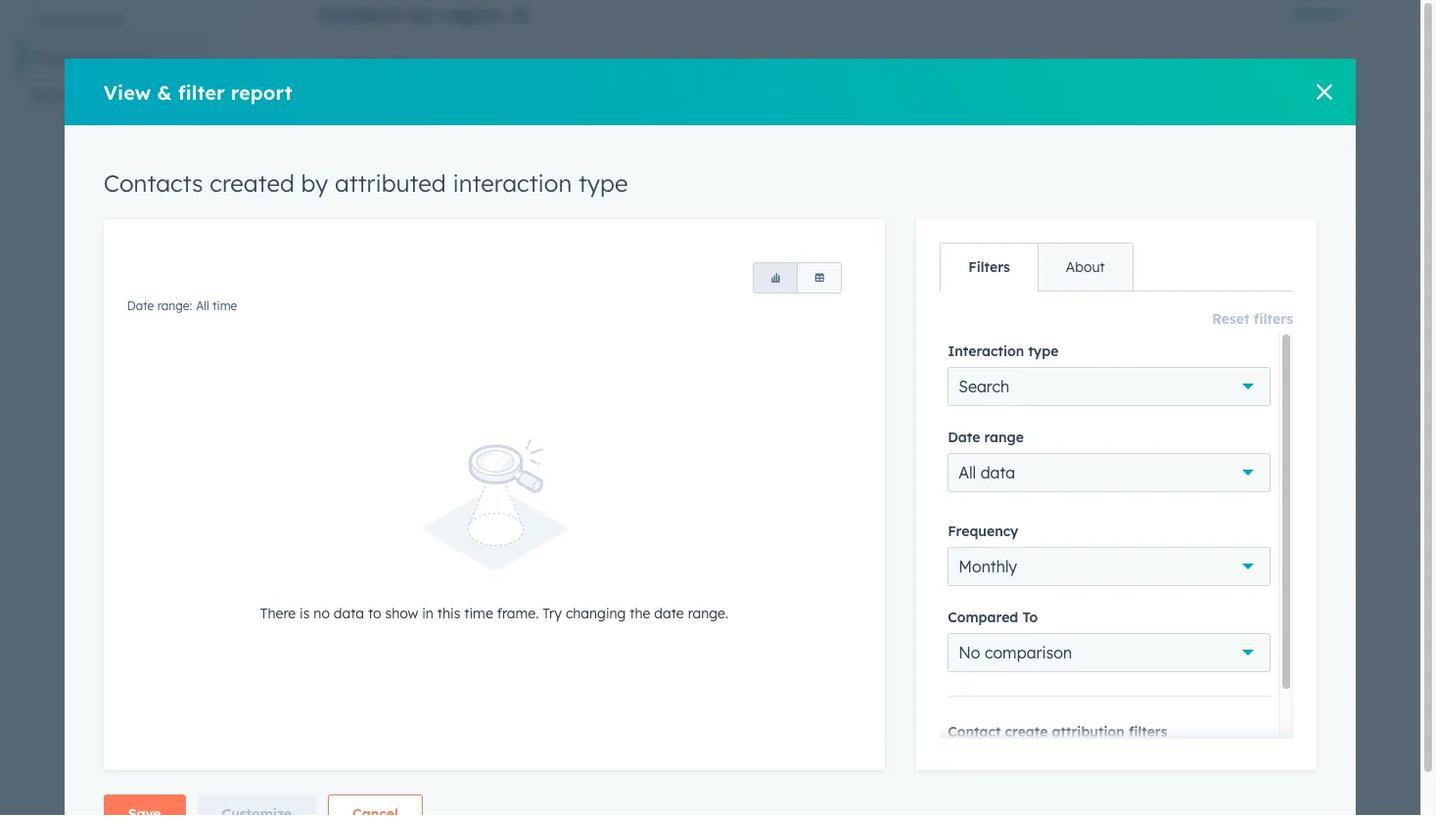 Task type: locate. For each thing, give the bounding box(es) containing it.
1 horizontal spatial time
[[404, 55, 428, 70]]

filters right reset
[[1254, 310, 1294, 328]]

2 horizontal spatial type
[[1029, 343, 1059, 360]]

2 vertical spatial date
[[948, 429, 981, 447]]

1 horizontal spatial &
[[157, 80, 172, 104]]

0 horizontal spatial &
[[83, 49, 92, 67]]

1 actions from the top
[[1293, 5, 1343, 23]]

data down 'range'
[[981, 463, 1016, 483]]

comparison
[[985, 643, 1073, 663]]

0 horizontal spatial date range: all time
[[127, 299, 237, 313]]

0 vertical spatial filters
[[1254, 310, 1294, 328]]

2 vertical spatial all
[[959, 463, 977, 483]]

reset filters
[[1213, 310, 1294, 328]]

range: for there is no data to show in this time frame. try changing the date range.
[[157, 299, 192, 313]]

all data button
[[948, 453, 1271, 493]]

1 actions button from the top
[[1293, 0, 1356, 27]]

time
[[404, 55, 428, 70], [213, 299, 237, 313], [464, 605, 493, 623]]

1 vertical spatial time
[[213, 299, 237, 313]]

0 horizontal spatial all
[[196, 299, 209, 313]]

time for 100% (3)
[[404, 55, 428, 70]]

all
[[387, 55, 400, 70], [196, 299, 209, 313], [959, 463, 977, 483]]

frame.
[[497, 605, 539, 623]]

range:
[[348, 55, 383, 70], [157, 299, 192, 313]]

attributed
[[335, 168, 446, 198], [522, 629, 622, 653]]

0 horizontal spatial attributed
[[335, 168, 446, 198]]

create
[[1005, 724, 1048, 741]]

0 horizontal spatial time
[[213, 299, 237, 313]]

0 vertical spatial contacts created by attributed interaction type
[[104, 168, 628, 198]]

1 vertical spatial created
[[411, 629, 486, 653]]

0 vertical spatial all
[[387, 55, 400, 70]]

1 vertical spatial actions
[[1293, 632, 1343, 649]]

created
[[210, 168, 295, 198], [411, 629, 486, 653]]

0 horizontal spatial data
[[334, 605, 364, 623]]

data
[[981, 463, 1016, 483], [334, 605, 364, 623]]

the
[[630, 605, 651, 623]]

compared to
[[948, 609, 1038, 627]]

1 horizontal spatial type
[[741, 629, 785, 653]]

0 vertical spatial type
[[579, 168, 628, 198]]

contacts inside dialog
[[104, 168, 203, 198]]

1 vertical spatial type
[[1029, 343, 1059, 360]]

group
[[753, 262, 842, 294]]

100%
[[837, 541, 867, 554]]

date range: all time
[[318, 55, 428, 70], [127, 299, 237, 313]]

contacts created by attributed interaction type
[[104, 168, 628, 198], [318, 629, 785, 653]]

0 vertical spatial by
[[411, 2, 435, 26]]

None button
[[753, 262, 798, 294], [797, 262, 842, 294], [753, 262, 798, 294], [797, 262, 842, 294]]

1 vertical spatial contacts
[[104, 168, 203, 198]]

actions button
[[1293, 0, 1356, 27], [1293, 627, 1356, 654]]

& left filter
[[157, 80, 172, 104]]

2 vertical spatial time
[[464, 605, 493, 623]]

0 vertical spatial date range: all time
[[318, 55, 428, 70]]

in
[[422, 605, 434, 623]]

actions
[[1293, 5, 1343, 23], [1293, 632, 1343, 649]]

2 vertical spatial type
[[741, 629, 785, 653]]

interaction
[[453, 168, 572, 198], [628, 629, 735, 653]]

0 vertical spatial created
[[210, 168, 295, 198]]

all for there is no data to show in this time frame. try changing the date range.
[[196, 299, 209, 313]]

1 horizontal spatial filters
[[1254, 310, 1294, 328]]

data management
[[31, 147, 178, 166]]

range.
[[688, 605, 729, 623]]

0 vertical spatial range:
[[348, 55, 383, 70]]

0 horizontal spatial date
[[127, 299, 154, 313]]

consent
[[96, 49, 149, 67]]

attribution
[[1052, 724, 1125, 741]]

1 horizontal spatial data
[[981, 463, 1016, 483]]

1 horizontal spatial interaction
[[628, 629, 735, 653]]

0 vertical spatial actions
[[1293, 5, 1343, 23]]

date
[[318, 55, 345, 70], [127, 299, 154, 313], [948, 429, 981, 447]]

tab list
[[940, 243, 1134, 292]]

data inside popup button
[[981, 463, 1016, 483]]

actions for contacts by region
[[1293, 5, 1343, 23]]

changing
[[566, 605, 626, 623]]

1 vertical spatial actions button
[[1293, 627, 1356, 654]]

search
[[959, 377, 1010, 397]]

date for 100% (3)
[[318, 55, 345, 70]]

1 horizontal spatial date
[[318, 55, 345, 70]]

created down this
[[411, 629, 486, 653]]

show
[[385, 605, 418, 623]]

1 horizontal spatial by
[[411, 2, 435, 26]]

1 vertical spatial all
[[196, 299, 209, 313]]

0 vertical spatial time
[[404, 55, 428, 70]]

1 vertical spatial range:
[[157, 299, 192, 313]]

& inside contacts created by attributed interaction type dialog
[[157, 80, 172, 104]]

date for there is no data to show in this time frame. try changing the date range.
[[127, 299, 154, 313]]

region
[[441, 2, 504, 26]]

100% (3)
[[837, 541, 885, 554]]

try
[[543, 605, 562, 623]]

filters right attribution at the bottom right of the page
[[1129, 724, 1168, 741]]

all for 100% (3)
[[387, 55, 400, 70]]

0 vertical spatial contacts
[[318, 2, 405, 26]]

interactive chart image
[[318, 73, 1356, 572]]

actions button for contacts by region
[[1293, 0, 1356, 27]]

1 vertical spatial date range: all time
[[127, 299, 237, 313]]

0 vertical spatial interaction
[[453, 168, 572, 198]]

1 horizontal spatial all
[[387, 55, 400, 70]]

type
[[579, 168, 628, 198], [1029, 343, 1059, 360], [741, 629, 785, 653]]

compared
[[948, 609, 1019, 627]]

& inside privacy & consent 'link'
[[83, 49, 92, 67]]

privacy & consent link
[[20, 39, 205, 76]]

reset
[[1213, 310, 1250, 328]]

about
[[1066, 259, 1105, 276]]

0 horizontal spatial type
[[579, 168, 628, 198]]

1 vertical spatial by
[[301, 168, 328, 198]]

reset filters button
[[1213, 307, 1294, 331]]

0 horizontal spatial range:
[[157, 299, 192, 313]]

1 vertical spatial attributed
[[522, 629, 622, 653]]

tab list containing filters
[[940, 243, 1134, 292]]

range: for 100% (3)
[[348, 55, 383, 70]]

search button
[[948, 367, 1271, 406]]

by
[[411, 2, 435, 26], [301, 168, 328, 198], [492, 629, 516, 653]]

2 horizontal spatial time
[[464, 605, 493, 623]]

1 vertical spatial &
[[157, 80, 172, 104]]

to
[[368, 605, 381, 623]]

monthly button
[[948, 547, 1271, 587]]

report
[[231, 80, 292, 104]]

tracking code
[[31, 12, 124, 29]]

1 horizontal spatial date range: all time
[[318, 55, 428, 70]]

1 horizontal spatial created
[[411, 629, 486, 653]]

close image
[[1317, 84, 1333, 100]]

range: inside contacts created by attributed interaction type dialog
[[157, 299, 192, 313]]

1 horizontal spatial attributed
[[522, 629, 622, 653]]

2 vertical spatial by
[[492, 629, 516, 653]]

0 vertical spatial data
[[981, 463, 1016, 483]]

contact create attribution filters
[[948, 724, 1168, 741]]

2 horizontal spatial all
[[959, 463, 977, 483]]

2 actions button from the top
[[1293, 627, 1356, 654]]

& right privacy
[[83, 49, 92, 67]]

0 vertical spatial attributed
[[335, 168, 446, 198]]

contacts
[[318, 2, 405, 26], [104, 168, 203, 198], [318, 629, 405, 653]]

1 vertical spatial date
[[127, 299, 154, 313]]

interaction
[[948, 343, 1025, 360]]

interaction type
[[948, 343, 1059, 360]]

2 horizontal spatial by
[[492, 629, 516, 653]]

date range: all time inside contacts created by attributed interaction type dialog
[[127, 299, 237, 313]]

0 vertical spatial &
[[83, 49, 92, 67]]

date
[[654, 605, 684, 623]]

1 horizontal spatial range:
[[348, 55, 383, 70]]

filters
[[1254, 310, 1294, 328], [1129, 724, 1168, 741]]

2 actions from the top
[[1293, 632, 1343, 649]]

monthly
[[959, 557, 1018, 577]]

1 vertical spatial contacts created by attributed interaction type
[[318, 629, 785, 653]]

0 horizontal spatial interaction
[[453, 168, 572, 198]]

0 horizontal spatial created
[[210, 168, 295, 198]]

0 horizontal spatial by
[[301, 168, 328, 198]]

&
[[83, 49, 92, 67], [157, 80, 172, 104]]

1 vertical spatial interaction
[[628, 629, 735, 653]]

no comparison
[[959, 643, 1073, 663]]

filters link
[[941, 244, 1038, 291]]

data left to
[[334, 605, 364, 623]]

created down report
[[210, 168, 295, 198]]

0 vertical spatial actions button
[[1293, 0, 1356, 27]]

0 vertical spatial date
[[318, 55, 345, 70]]

0 horizontal spatial filters
[[1129, 724, 1168, 741]]



Task type: vqa. For each thing, say whether or not it's contained in the screenshot.
bottom time
yes



Task type: describe. For each thing, give the bounding box(es) containing it.
contacts created by attributed interaction type inside dialog
[[104, 168, 628, 198]]

2 horizontal spatial date
[[948, 429, 981, 447]]

(3)
[[870, 541, 885, 554]]

privacy & consent
[[31, 49, 149, 67]]

interaction inside contacts created by attributed interaction type dialog
[[453, 168, 572, 198]]

data
[[31, 147, 70, 166]]

all inside popup button
[[959, 463, 977, 483]]

security link
[[20, 76, 205, 114]]

created inside dialog
[[210, 168, 295, 198]]

& for view
[[157, 80, 172, 104]]

1 vertical spatial filters
[[1129, 724, 1168, 741]]

no comparison button
[[948, 634, 1271, 673]]

no
[[314, 605, 330, 623]]

tracking
[[31, 12, 86, 29]]

date range: all time for there
[[127, 299, 237, 313]]

1 vertical spatial data
[[334, 605, 364, 623]]

range
[[985, 429, 1024, 447]]

view
[[104, 80, 151, 104]]

filter
[[178, 80, 225, 104]]

actions button for contacts created by attributed interaction type
[[1293, 627, 1356, 654]]

actions for contacts created by attributed interaction type
[[1293, 632, 1343, 649]]

no
[[959, 643, 981, 663]]

is
[[300, 605, 310, 623]]

date range: all time for 100%
[[318, 55, 428, 70]]

contacts by region
[[318, 2, 504, 26]]

tab list inside contacts created by attributed interaction type dialog
[[940, 243, 1134, 292]]

all data
[[959, 463, 1016, 483]]

tracking code link
[[20, 2, 205, 39]]

code
[[90, 12, 124, 29]]

there
[[260, 605, 296, 623]]

filters inside button
[[1254, 310, 1294, 328]]

contacts created by attributed interaction type dialog
[[64, 59, 1356, 816]]

group inside contacts created by attributed interaction type dialog
[[753, 262, 842, 294]]

frequency
[[948, 523, 1019, 541]]

contact
[[948, 724, 1001, 741]]

2 vertical spatial contacts
[[318, 629, 405, 653]]

there is no data to show in this time frame. try changing the date range.
[[260, 605, 729, 623]]

attributed inside dialog
[[335, 168, 446, 198]]

to
[[1023, 609, 1038, 627]]

view & filter report
[[104, 80, 292, 104]]

about link
[[1038, 244, 1133, 291]]

privacy
[[31, 49, 79, 67]]

date range
[[948, 429, 1024, 447]]

by inside dialog
[[301, 168, 328, 198]]

filters
[[969, 259, 1010, 276]]

security
[[31, 86, 84, 104]]

& for privacy
[[83, 49, 92, 67]]

time for there is no data to show in this time frame. try changing the date range.
[[213, 299, 237, 313]]

management
[[75, 147, 178, 166]]

this
[[438, 605, 461, 623]]



